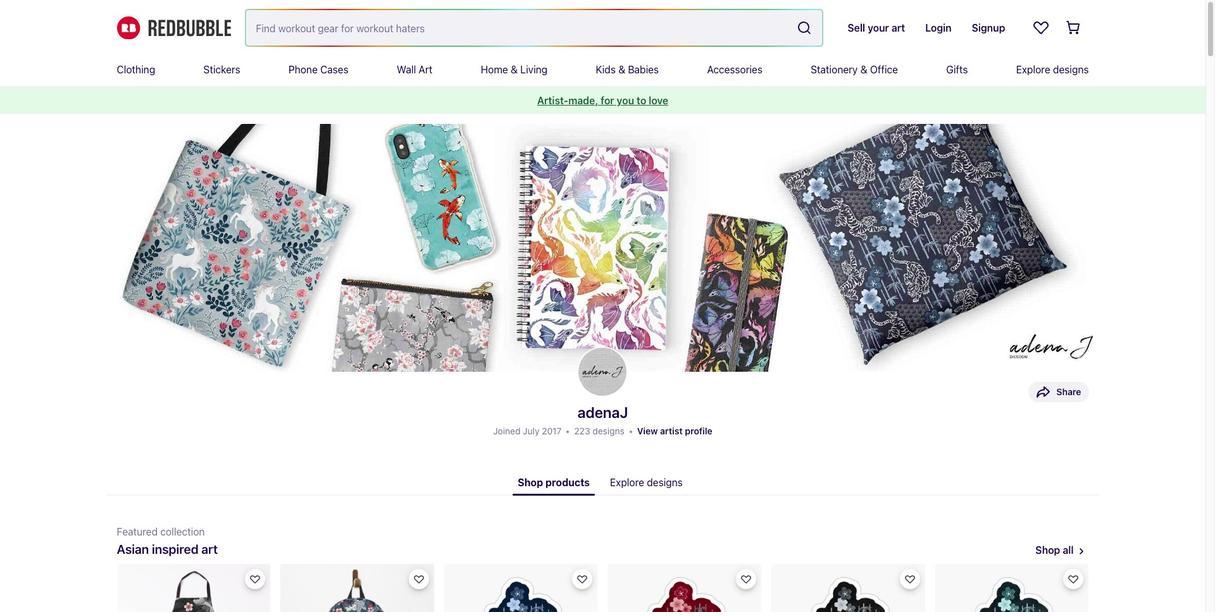 Task type: describe. For each thing, give the bounding box(es) containing it.
phone cases
[[289, 64, 349, 75]]

223
[[575, 426, 590, 437]]

kids & babies
[[596, 64, 659, 75]]

1 horizontal spatial explore
[[1017, 64, 1051, 75]]

stationery & office
[[811, 64, 898, 75]]

office
[[870, 64, 898, 75]]

featured
[[117, 527, 158, 538]]

wall
[[397, 64, 416, 75]]

accessories link
[[707, 53, 763, 86]]

Search term search field
[[246, 10, 792, 46]]

0 horizontal spatial explore
[[610, 477, 645, 489]]

2017
[[542, 426, 562, 437]]

1 vertical spatial explore designs
[[610, 477, 683, 489]]

shop products link
[[513, 470, 595, 496]]

redbubble logo image
[[117, 16, 231, 39]]

artist
[[660, 426, 683, 437]]

you
[[617, 95, 634, 106]]

clothing
[[117, 64, 155, 75]]

view
[[637, 426, 658, 437]]

art
[[419, 64, 433, 75]]

2 vertical spatial designs
[[647, 477, 683, 489]]

& for office
[[861, 64, 868, 75]]

all
[[1063, 545, 1074, 557]]

home & living link
[[481, 53, 548, 86]]

shop products
[[518, 477, 590, 489]]

art
[[201, 543, 218, 557]]

home
[[481, 64, 508, 75]]

kids & babies link
[[596, 53, 659, 86]]

clothing link
[[117, 53, 155, 86]]

artist-
[[538, 95, 569, 106]]

shop for shop all
[[1036, 545, 1061, 557]]

223 designs
[[575, 426, 625, 437]]

phone cases link
[[289, 53, 349, 86]]

artist shop banner image image
[[107, 124, 1099, 372]]

joined
[[493, 426, 521, 437]]

1 vertical spatial explore designs link
[[605, 470, 688, 496]]

accessories
[[707, 64, 763, 75]]



Task type: locate. For each thing, give the bounding box(es) containing it.
None field
[[246, 10, 823, 46]]

& right kids
[[619, 64, 626, 75]]

1 vertical spatial shop
[[1036, 545, 1061, 557]]

& for living
[[511, 64, 518, 75]]

1 horizontal spatial &
[[619, 64, 626, 75]]

2 horizontal spatial &
[[861, 64, 868, 75]]

cases
[[320, 64, 349, 75]]

0 vertical spatial explore
[[1017, 64, 1051, 75]]

0 horizontal spatial explore designs link
[[605, 470, 688, 496]]

1 & from the left
[[511, 64, 518, 75]]

gifts
[[947, 64, 968, 75]]

view artist profile link
[[637, 426, 713, 437]]

inspired
[[152, 543, 199, 557]]

& left living
[[511, 64, 518, 75]]

& left office
[[861, 64, 868, 75]]

profile
[[685, 426, 713, 437]]

2 & from the left
[[619, 64, 626, 75]]

& for babies
[[619, 64, 626, 75]]

featured collection asian inspired art
[[117, 527, 218, 557]]

joined july 2017
[[493, 426, 562, 437]]

designs
[[1053, 64, 1089, 75], [593, 426, 625, 437], [647, 477, 683, 489]]

1 vertical spatial designs
[[593, 426, 625, 437]]

explore
[[1017, 64, 1051, 75], [610, 477, 645, 489]]

phone
[[289, 64, 318, 75]]

artist-made, for you to love link
[[538, 95, 669, 106]]

3 & from the left
[[861, 64, 868, 75]]

chinese tigers maroon sticker image
[[608, 565, 762, 613]]

adenaj
[[578, 404, 628, 422]]

0 vertical spatial shop
[[518, 477, 543, 489]]

1 horizontal spatial shop
[[1036, 545, 1061, 557]]

1 horizontal spatial explore designs
[[1017, 64, 1089, 75]]

artist-made, for you to love
[[538, 95, 669, 106]]

wall art
[[397, 64, 433, 75]]

shop
[[518, 477, 543, 489], [1036, 545, 1061, 557]]

to
[[637, 95, 647, 106]]

0 horizontal spatial designs
[[593, 426, 625, 437]]

0 vertical spatial designs
[[1053, 64, 1089, 75]]

july
[[523, 426, 540, 437]]

explore designs
[[1017, 64, 1089, 75], [610, 477, 683, 489]]

1 horizontal spatial designs
[[647, 477, 683, 489]]

0 vertical spatial explore designs
[[1017, 64, 1089, 75]]

stickers link
[[204, 53, 240, 86]]

love
[[649, 95, 669, 106]]

menu bar
[[117, 53, 1089, 86]]

collection
[[160, 527, 205, 538]]

view artist profile
[[637, 426, 713, 437]]

gifts link
[[947, 53, 968, 86]]

stickers
[[204, 64, 240, 75]]

2 horizontal spatial designs
[[1053, 64, 1089, 75]]

1 horizontal spatial explore designs link
[[1017, 53, 1089, 86]]

babies
[[628, 64, 659, 75]]

wall art link
[[397, 53, 433, 86]]

menu bar containing clothing
[[117, 53, 1089, 86]]

0 horizontal spatial shop
[[518, 477, 543, 489]]

for
[[601, 95, 615, 106]]

shop left products
[[518, 477, 543, 489]]

shop all
[[1036, 545, 1074, 557]]

stationery
[[811, 64, 858, 75]]

made,
[[569, 95, 598, 106]]

shop all link
[[1036, 543, 1074, 559]]

1 vertical spatial explore
[[610, 477, 645, 489]]

0 horizontal spatial explore designs
[[610, 477, 683, 489]]

products
[[546, 477, 590, 489]]

home & living
[[481, 64, 548, 75]]

living
[[521, 64, 548, 75]]

&
[[511, 64, 518, 75], [619, 64, 626, 75], [861, 64, 868, 75]]

explore designs link
[[1017, 53, 1089, 86], [605, 470, 688, 496]]

shop left all
[[1036, 545, 1061, 557]]

stationery & office link
[[811, 53, 898, 86]]

0 horizontal spatial &
[[511, 64, 518, 75]]

asian
[[117, 543, 149, 557]]

kids
[[596, 64, 616, 75]]

shop for shop products
[[518, 477, 543, 489]]

0 vertical spatial explore designs link
[[1017, 53, 1089, 86]]



Task type: vqa. For each thing, say whether or not it's contained in the screenshot.
field
yes



